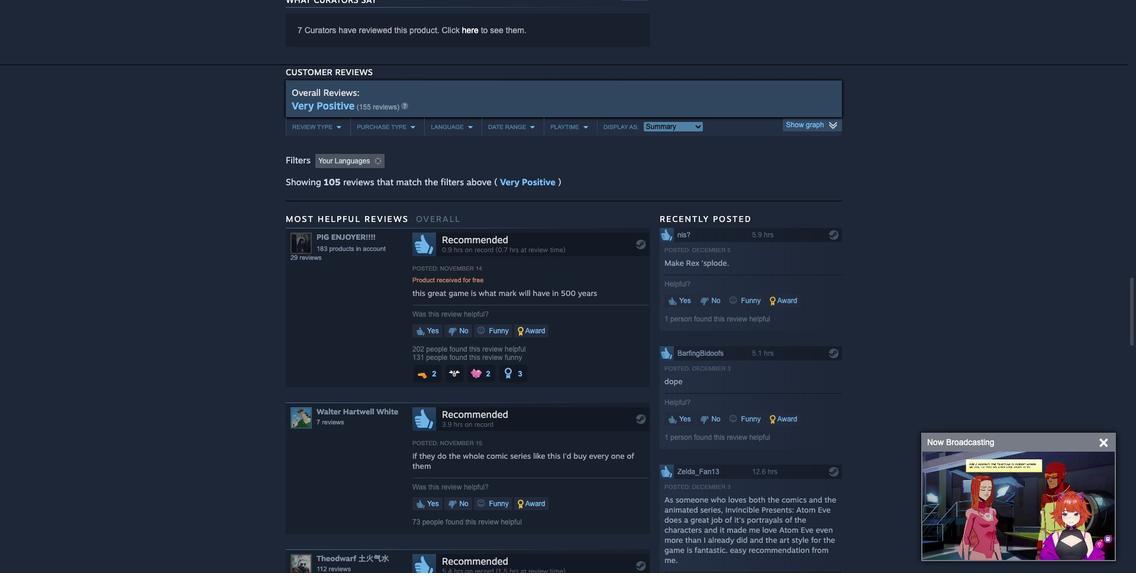 Task type: describe. For each thing, give the bounding box(es) containing it.
pig
[[317, 232, 329, 242]]

no down posted: december 3 dope
[[710, 415, 721, 423]]

customer
[[286, 67, 333, 77]]

reviews up the 'reviews:'
[[335, 67, 373, 77]]

playtime
[[551, 124, 580, 130]]

73 people found this review helpful
[[413, 518, 522, 526]]

from
[[812, 545, 829, 555]]

105
[[324, 176, 341, 188]]

theodwarf 土火气水 link
[[317, 553, 389, 563]]

record for recommended 3.9 hrs on record
[[475, 420, 494, 429]]

recommended for recommended 0.9 hrs on record            (0.7 hrs at review time)
[[442, 234, 509, 246]]

found right 202 at bottom
[[450, 345, 468, 353]]

art
[[780, 535, 790, 545]]

1 person found this review helpful for make rex 'splode.
[[665, 315, 771, 323]]

no link for funny link on top of 12.6
[[697, 413, 724, 426]]

posted
[[713, 214, 752, 224]]

the inside posted: november 15 if they do the whole comic series like this i'd buy every one of them
[[449, 451, 461, 461]]

recommended for recommended 3.9 hrs on record
[[442, 408, 509, 420]]

dope
[[665, 376, 683, 386]]

15
[[476, 440, 482, 446]]

1 horizontal spatial overall
[[416, 214, 461, 224]]

found up barfingbidoofs
[[694, 315, 712, 323]]

29
[[291, 254, 298, 261]]

'splode.
[[702, 258, 730, 268]]

1 for dope
[[665, 433, 669, 442]]

review
[[292, 124, 316, 130]]

1 2 from the left
[[432, 369, 437, 378]]

award for funny link over 202 people found this review helpful 131 people found this review funny
[[524, 327, 545, 335]]

hrs right 5.9
[[764, 231, 774, 239]]

overall reviews: very positive (155 reviews)
[[292, 87, 400, 112]]

1 horizontal spatial of
[[725, 515, 732, 524]]

product.
[[410, 25, 440, 35]]

review inside the recommended 0.9 hrs on record            (0.7 hrs at review time)
[[529, 246, 548, 254]]

series,
[[701, 505, 723, 514]]

helpful? for funny link over 202 people found this review helpful 131 people found this review funny
[[464, 310, 489, 318]]

language
[[431, 124, 464, 130]]

game inside posted: december 3 as someone who loves both the comics and the animated series, invincible presents: atom eve does a great job of it's portrayals of the characters and it made me love atom eve even more than i already did and the art style for the game is fantastic. easy recommendation from me.
[[665, 545, 685, 555]]

5.9
[[752, 231, 762, 239]]

type for purchase type
[[391, 124, 407, 130]]

showing 105 reviews that match the filters above ( very positive )
[[286, 176, 562, 188]]

found up zelda_fan13
[[694, 433, 712, 442]]

3 for dope
[[728, 365, 731, 372]]

now broadcasting link
[[928, 436, 995, 448]]

hrs right 5.1
[[764, 349, 774, 358]]

type for review type
[[317, 124, 333, 130]]

3.9
[[442, 420, 452, 429]]

yes link for funny link on top of 12.6
[[665, 413, 695, 426]]

0 vertical spatial atom
[[797, 505, 816, 514]]

1 was this review helpful? from the top
[[413, 310, 489, 318]]

record for recommended 0.9 hrs on record            (0.7 hrs at review time)
[[475, 246, 494, 254]]

person for dope
[[671, 433, 692, 442]]

one
[[611, 451, 625, 461]]

overall inside overall reviews: very positive (155 reviews)
[[292, 87, 321, 98]]

now
[[928, 437, 944, 447]]

no link for funny link under 'splode.
[[697, 294, 724, 307]]

no up 73 people found this review helpful
[[458, 500, 469, 508]]

as:
[[630, 124, 639, 130]]

this inside posted: november 14 product received for free this great game is what mark will have in 500 years
[[413, 288, 426, 298]]

helpful up 5.1
[[750, 315, 771, 323]]

1 for make rex 'splode.
[[665, 315, 669, 323]]

display
[[604, 124, 628, 130]]

loves
[[729, 495, 747, 504]]

i
[[704, 535, 706, 545]]

yes link for funny link over 202 people found this review helpful 131 people found this review funny
[[413, 324, 443, 337]]

display as:
[[604, 124, 641, 130]]

posted: for product
[[413, 265, 439, 272]]

helpful up recommended link
[[501, 518, 522, 526]]

posted: for dope
[[665, 365, 691, 372]]

your languages
[[319, 157, 370, 165]]

customer reviews
[[286, 67, 373, 77]]

to
[[481, 25, 488, 35]]

your
[[319, 157, 333, 165]]

great inside posted: november 14 product received for free this great game is what mark will have in 500 years
[[428, 288, 447, 298]]

73
[[413, 518, 421, 526]]

funny for funny link on top of 12.6
[[739, 415, 761, 423]]

2 was from the top
[[413, 483, 427, 491]]

buy
[[574, 451, 587, 461]]

for inside posted: november 14 product received for free this great game is what mark will have in 500 years
[[463, 276, 471, 284]]

november for for
[[440, 265, 474, 272]]

december for make rex 'splode.
[[692, 247, 726, 253]]

above
[[467, 176, 492, 188]]

12.6 hrs
[[752, 468, 778, 476]]

helpful up 12.6
[[750, 433, 771, 442]]

hartwell
[[343, 407, 375, 416]]

7 reviews link
[[317, 419, 344, 426]]

date
[[488, 124, 504, 130]]

183
[[317, 245, 328, 252]]

on for recommended 3.9 hrs on record
[[465, 420, 473, 429]]

yes for funny link over 202 people found this review helpful 131 people found this review funny yes link
[[426, 327, 439, 335]]

nis?
[[678, 231, 691, 239]]

5.9 hrs
[[752, 231, 774, 239]]

helpful? for dope
[[665, 398, 691, 407]]

them
[[413, 461, 431, 471]]

reviews:
[[323, 87, 360, 98]]

1 was from the top
[[413, 310, 427, 318]]

products
[[329, 245, 354, 252]]

did
[[737, 535, 748, 545]]

funny link down 'splode.
[[726, 294, 765, 307]]

me.
[[665, 555, 678, 565]]

posted: november 15 if they do the whole comic series like this i'd buy every one of them
[[413, 440, 634, 471]]

it's
[[735, 515, 745, 524]]

award for funny link on top of 12.6
[[776, 415, 798, 423]]

award link for funny link under 'splode.
[[767, 294, 801, 307]]

enjoyer!!!!
[[331, 232, 376, 242]]

hrs left at
[[510, 246, 519, 254]]

purchase type
[[357, 124, 407, 130]]

positive inside overall reviews: very positive (155 reviews)
[[317, 99, 355, 112]]

rex
[[686, 258, 700, 268]]

do
[[438, 451, 447, 461]]

filters
[[441, 176, 464, 188]]

theodwarf
[[317, 553, 356, 563]]

funny for funny link over 202 people found this review helpful 131 people found this review funny
[[487, 327, 509, 335]]

hrs inside recommended 3.9 hrs on record
[[454, 420, 463, 429]]

who
[[711, 495, 726, 504]]

recommendation
[[749, 545, 810, 555]]

that
[[377, 176, 394, 188]]

3 for as
[[728, 484, 731, 490]]

hrs right 12.6
[[768, 468, 778, 476]]

on for recommended 0.9 hrs on record            (0.7 hrs at review time)
[[465, 246, 473, 254]]

will
[[519, 288, 531, 298]]

award for funny link over 73 people found this review helpful
[[524, 500, 545, 508]]

most helpful reviews overall
[[286, 214, 461, 224]]

recently posted
[[660, 214, 752, 224]]

131
[[413, 353, 424, 362]]

reviews
[[365, 214, 409, 224]]

no link for funny link over 202 people found this review helpful 131 people found this review funny
[[445, 324, 472, 337]]

award link for funny link over 202 people found this review helpful 131 people found this review funny
[[514, 324, 549, 337]]

reviews inside the theodwarf 土火气水 112 reviews
[[329, 565, 351, 572]]

1 person found this review helpful for dope
[[665, 433, 771, 442]]

funny link up 73 people found this review helpful
[[474, 497, 513, 510]]

filters
[[286, 155, 311, 166]]

the up presents:
[[768, 495, 780, 504]]

500
[[561, 288, 576, 298]]

invincible
[[726, 505, 760, 514]]

most
[[286, 214, 314, 224]]

2 horizontal spatial of
[[785, 515, 793, 524]]

no up 202 people found this review helpful 131 people found this review funny
[[458, 327, 469, 335]]

recently
[[660, 214, 710, 224]]

great inside posted: december 3 as someone who loves both the comics and the animated series, invincible presents: atom eve does a great job of it's portrayals of the characters and it made me love atom eve even more than i already did and the art style for the game is fantastic. easy recommendation from me.
[[691, 515, 710, 524]]

comic
[[487, 451, 508, 461]]

walter hartwell white link
[[317, 407, 399, 416]]

characters
[[665, 525, 702, 535]]

recommended for recommended
[[442, 555, 509, 567]]

funny
[[505, 353, 522, 362]]

purchase
[[357, 124, 390, 130]]

reviews down languages
[[343, 176, 374, 188]]

0 vertical spatial eve
[[818, 505, 831, 514]]

posted: december 3 as someone who loves both the comics and the animated series, invincible presents: atom eve does a great job of it's portrayals of the characters and it made me love atom eve even more than i already did and the art style for the game is fantastic. easy recommendation from me.
[[665, 484, 837, 565]]

202
[[413, 345, 424, 353]]

click
[[442, 25, 460, 35]]

showing
[[286, 176, 321, 188]]

white
[[377, 407, 399, 416]]

the up even
[[825, 495, 837, 504]]

1 vertical spatial and
[[704, 525, 718, 535]]

112 reviews link
[[317, 565, 351, 572]]

comics
[[782, 495, 807, 504]]



Task type: vqa. For each thing, say whether or not it's contained in the screenshot.
the top "1"
yes



Task type: locate. For each thing, give the bounding box(es) containing it.
yes link up 73
[[413, 497, 443, 510]]

recommended
[[442, 234, 509, 246], [442, 408, 509, 420], [442, 555, 509, 567]]

3 inside posted: december 3 dope
[[728, 365, 731, 372]]

for up from
[[811, 535, 822, 545]]

1 down dope
[[665, 433, 669, 442]]

1 on from the top
[[465, 246, 473, 254]]

person for make
[[671, 315, 692, 323]]

november up do
[[440, 440, 474, 446]]

at
[[521, 246, 527, 254]]

1
[[665, 315, 669, 323], [665, 433, 669, 442]]

every
[[589, 451, 609, 461]]

reviews down theodwarf
[[329, 565, 351, 572]]

1 vertical spatial helpful?
[[464, 483, 489, 491]]

is inside posted: november 14 product received for free this great game is what mark will have in 500 years
[[471, 288, 477, 298]]

helpful? down what
[[464, 310, 489, 318]]

2 type from the left
[[391, 124, 407, 130]]

funny
[[739, 297, 761, 305], [487, 327, 509, 335], [739, 415, 761, 423], [487, 500, 509, 508]]

award link up funny
[[514, 324, 549, 337]]

posted: for if
[[413, 440, 439, 446]]

0 vertical spatial helpful?
[[464, 310, 489, 318]]

posted: up product
[[413, 265, 439, 272]]

0 vertical spatial for
[[463, 276, 471, 284]]

0 horizontal spatial eve
[[801, 525, 814, 535]]

1 horizontal spatial 7
[[317, 419, 320, 426]]

1 vertical spatial record
[[475, 420, 494, 429]]

in left the 500
[[552, 288, 559, 298]]

0 vertical spatial recommended
[[442, 234, 509, 246]]

people right 202 at bottom
[[426, 345, 448, 353]]

november
[[440, 265, 474, 272], [440, 440, 474, 446]]

does
[[665, 515, 682, 524]]

person up zelda_fan13
[[671, 433, 692, 442]]

very right (
[[500, 176, 520, 188]]

december
[[692, 247, 726, 253], [692, 365, 726, 372], [692, 484, 726, 490]]

0 vertical spatial was
[[413, 310, 427, 318]]

土火气水
[[358, 553, 389, 563]]

0 vertical spatial game
[[449, 288, 469, 298]]

person
[[671, 315, 692, 323], [671, 433, 692, 442]]

type down reviews)
[[391, 124, 407, 130]]

1 horizontal spatial is
[[687, 545, 693, 555]]

december inside posted: december 3 dope
[[692, 365, 726, 372]]

someone
[[676, 495, 709, 504]]

1 horizontal spatial and
[[750, 535, 764, 545]]

0 vertical spatial have
[[339, 25, 357, 35]]

positive left )
[[522, 176, 556, 188]]

whole
[[463, 451, 485, 461]]

award link for funny link over 73 people found this review helpful
[[514, 497, 549, 510]]

have
[[339, 25, 357, 35], [533, 288, 550, 298]]

is
[[471, 288, 477, 298], [687, 545, 693, 555]]

people right '131'
[[426, 353, 448, 362]]

hrs
[[764, 231, 774, 239], [454, 246, 463, 254], [510, 246, 519, 254], [764, 349, 774, 358], [454, 420, 463, 429], [768, 468, 778, 476]]

record left (0.7
[[475, 246, 494, 254]]

1 vertical spatial atom
[[780, 525, 799, 535]]

1 horizontal spatial 2
[[486, 369, 491, 378]]

1 person found this review helpful
[[665, 315, 771, 323], [665, 433, 771, 442]]

yes link up 202 at bottom
[[413, 324, 443, 337]]

0 horizontal spatial is
[[471, 288, 477, 298]]

1 vertical spatial 1
[[665, 433, 669, 442]]

december down barfingbidoofs
[[692, 365, 726, 372]]

2 was this review helpful? from the top
[[413, 483, 489, 491]]

5.1
[[752, 349, 762, 358]]

reviews down walter
[[322, 419, 344, 426]]

yes for funny link on top of 12.6 yes link
[[678, 415, 691, 423]]

if
[[413, 451, 417, 461]]

great right a on the right bottom of page
[[691, 515, 710, 524]]

recommended up 14
[[442, 234, 509, 246]]

of right one
[[627, 451, 634, 461]]

game inside posted: november 14 product received for free this great game is what mark will have in 500 years
[[449, 288, 469, 298]]

0 horizontal spatial in
[[356, 245, 361, 252]]

series
[[510, 451, 531, 461]]

theodwarf 土火气水 112 reviews
[[317, 553, 389, 572]]

2 2 from the left
[[486, 369, 491, 378]]

helpful? for funny link over 73 people found this review helpful
[[464, 483, 489, 491]]

eve up even
[[818, 505, 831, 514]]

1 down make
[[665, 315, 669, 323]]

posted: up dope
[[665, 365, 691, 372]]

1 horizontal spatial game
[[665, 545, 685, 555]]

posted: inside posted: december 5 make rex 'splode.
[[665, 247, 691, 253]]

positive down the 'reviews:'
[[317, 99, 355, 112]]

posted: up make
[[665, 247, 691, 253]]

(
[[494, 176, 498, 188]]

eve
[[818, 505, 831, 514], [801, 525, 814, 535]]

0 vertical spatial and
[[809, 495, 823, 504]]

yes for funny link under 'splode. yes link
[[678, 297, 691, 305]]

recommended down 73 people found this review helpful
[[442, 555, 509, 567]]

1 1 from the top
[[665, 315, 669, 323]]

style
[[792, 535, 809, 545]]

pig enjoyer!!!! 183 products in account 29 reviews
[[291, 232, 386, 261]]

eve up style
[[801, 525, 814, 535]]

the left filters
[[425, 176, 438, 188]]

pig enjoyer!!!! image
[[291, 233, 311, 253]]

reviews inside the "walter hartwell white 7 reviews"
[[322, 419, 344, 426]]

of down presents:
[[785, 515, 793, 524]]

7 down walter
[[317, 419, 320, 426]]

love
[[763, 525, 777, 535]]

and left it
[[704, 525, 718, 535]]

2 recommended from the top
[[442, 408, 509, 420]]

0 vertical spatial on
[[465, 246, 473, 254]]

make
[[665, 258, 684, 268]]

product
[[413, 276, 435, 284]]

type right the review on the top of the page
[[317, 124, 333, 130]]

1 vertical spatial positive
[[522, 176, 556, 188]]

yes down the rex
[[678, 297, 691, 305]]

hrs right 0.9
[[454, 246, 463, 254]]

recommended inside recommended link
[[442, 555, 509, 567]]

2 vertical spatial december
[[692, 484, 726, 490]]

1 vertical spatial helpful?
[[665, 398, 691, 407]]

december for dope
[[692, 365, 726, 372]]

found right 73
[[446, 518, 464, 526]]

and
[[809, 495, 823, 504], [704, 525, 718, 535], [750, 535, 764, 545]]

0 horizontal spatial and
[[704, 525, 718, 535]]

2 on from the top
[[465, 420, 473, 429]]

november inside posted: november 15 if they do the whole comic series like this i'd buy every one of them
[[440, 440, 474, 446]]

record inside recommended 3.9 hrs on record
[[475, 420, 494, 429]]

is down the 'than'
[[687, 545, 693, 555]]

0 vertical spatial 1 person found this review helpful
[[665, 315, 771, 323]]

7 left curators on the left of page
[[298, 25, 302, 35]]

very inside overall reviews: very positive (155 reviews)
[[292, 99, 314, 112]]

them.
[[506, 25, 527, 35]]

award link up 5.1 hrs
[[767, 294, 801, 307]]

1 vertical spatial recommended
[[442, 408, 509, 420]]

funny up 12.6
[[739, 415, 761, 423]]

2 november from the top
[[440, 440, 474, 446]]

1 horizontal spatial very
[[500, 176, 520, 188]]

november inside posted: november 14 product received for free this great game is what mark will have in 500 years
[[440, 265, 474, 272]]

review
[[529, 246, 548, 254], [442, 310, 462, 318], [727, 315, 748, 323], [483, 345, 503, 353], [483, 353, 503, 362], [727, 433, 748, 442], [442, 483, 462, 491], [479, 518, 499, 526]]

hrs right 3.9
[[454, 420, 463, 429]]

0 vertical spatial person
[[671, 315, 692, 323]]

0 vertical spatial very
[[292, 99, 314, 112]]

the right do
[[449, 451, 461, 461]]

1 recommended from the top
[[442, 234, 509, 246]]

2 person from the top
[[671, 433, 692, 442]]

date range
[[488, 124, 526, 130]]

no link down 'splode.
[[697, 294, 724, 307]]

0 horizontal spatial overall
[[292, 87, 321, 98]]

1 vertical spatial have
[[533, 288, 550, 298]]

7 curators have reviewed this product. click here to see them.
[[298, 25, 527, 35]]

than
[[685, 535, 702, 545]]

december inside posted: december 3 as someone who loves both the comics and the animated series, invincible presents: atom eve does a great job of it's portrayals of the characters and it made me love atom eve even more than i already did and the art style for the game is fantastic. easy recommendation from me.
[[692, 484, 726, 490]]

0 horizontal spatial positive
[[317, 99, 355, 112]]

0 vertical spatial positive
[[317, 99, 355, 112]]

0 vertical spatial is
[[471, 288, 477, 298]]

posted: november 14 product received for free this great game is what mark will have in 500 years
[[413, 265, 597, 298]]

the
[[425, 176, 438, 188], [449, 451, 461, 461], [768, 495, 780, 504], [825, 495, 837, 504], [795, 515, 807, 524], [766, 535, 778, 545], [824, 535, 836, 545]]

zelda_fan13
[[678, 468, 720, 476]]

december up who
[[692, 484, 726, 490]]

0 vertical spatial november
[[440, 265, 474, 272]]

was this review helpful? down received
[[413, 310, 489, 318]]

a
[[684, 515, 689, 524]]

1 vertical spatial is
[[687, 545, 693, 555]]

1 helpful? from the top
[[665, 280, 691, 288]]

found right '131'
[[450, 353, 468, 362]]

no link for funny link over 73 people found this review helpful
[[445, 497, 472, 510]]

0 horizontal spatial 7
[[298, 25, 302, 35]]

is inside posted: december 3 as someone who loves both the comics and the animated series, invincible presents: atom eve does a great job of it's portrayals of the characters and it made me love atom eve even more than i already did and the art style for the game is fantastic. easy recommendation from me.
[[687, 545, 693, 555]]

1 type from the left
[[317, 124, 333, 130]]

5
[[728, 247, 731, 253]]

2 vertical spatial and
[[750, 535, 764, 545]]

0 horizontal spatial game
[[449, 288, 469, 298]]

yes link down make
[[665, 294, 695, 307]]

yes link down dope
[[665, 413, 695, 426]]

very up the review on the top of the page
[[292, 99, 314, 112]]

1 horizontal spatial in
[[552, 288, 559, 298]]

received
[[437, 276, 461, 284]]

funny link up 12.6
[[726, 413, 765, 426]]

1 person from the top
[[671, 315, 692, 323]]

funny up 5.1
[[739, 297, 761, 305]]

reviews)
[[373, 103, 400, 111]]

no link down posted: december 3 dope
[[697, 413, 724, 426]]

1 vertical spatial great
[[691, 515, 710, 524]]

posted: december 3 dope
[[665, 365, 731, 386]]

2 1 from the top
[[665, 433, 669, 442]]

on inside the recommended 0.9 hrs on record            (0.7 hrs at review time)
[[465, 246, 473, 254]]

have inside posted: november 14 product received for free this great game is what mark will have in 500 years
[[533, 288, 550, 298]]

2 1 person found this review helpful from the top
[[665, 433, 771, 442]]

1 1 person found this review helpful from the top
[[665, 315, 771, 323]]

barfingbidoofs
[[678, 349, 724, 358]]

0 vertical spatial in
[[356, 245, 361, 252]]

2 december from the top
[[692, 365, 726, 372]]

and down me
[[750, 535, 764, 545]]

1 horizontal spatial eve
[[818, 505, 831, 514]]

1 horizontal spatial type
[[391, 124, 407, 130]]

0 horizontal spatial very
[[292, 99, 314, 112]]

for left free
[[463, 276, 471, 284]]

3 recommended from the top
[[442, 555, 509, 567]]

0 vertical spatial helpful?
[[665, 280, 691, 288]]

on right 0.9
[[465, 246, 473, 254]]

reviews down 183
[[300, 254, 322, 261]]

yes link for funny link over 73 people found this review helpful
[[413, 497, 443, 510]]

and right comics
[[809, 495, 823, 504]]

curators
[[305, 25, 336, 35]]

atom up art
[[780, 525, 799, 535]]

funny up funny
[[487, 327, 509, 335]]

the down even
[[824, 535, 836, 545]]

job
[[712, 515, 723, 524]]

0 horizontal spatial 2
[[432, 369, 437, 378]]

funny for funny link under 'splode.
[[739, 297, 761, 305]]

of inside posted: november 15 if they do the whole comic series like this i'd buy every one of them
[[627, 451, 634, 461]]

have right curators on the left of page
[[339, 25, 357, 35]]

posted: inside posted: november 14 product received for free this great game is what mark will have in 500 years
[[413, 265, 439, 272]]

the up style
[[795, 515, 807, 524]]

for inside posted: december 3 as someone who loves both the comics and the animated series, invincible presents: atom eve does a great job of it's portrayals of the characters and it made me love atom eve even more than i already did and the art style for the game is fantastic. easy recommendation from me.
[[811, 535, 822, 545]]

12.6
[[752, 468, 766, 476]]

2 vertical spatial recommended
[[442, 555, 509, 567]]

already
[[708, 535, 735, 545]]

pig enjoyer!!!! link
[[317, 232, 376, 242]]

on inside recommended 3.9 hrs on record
[[465, 420, 473, 429]]

they
[[419, 451, 435, 461]]

theodwarf 土火气水 image
[[291, 555, 311, 573]]

posted: inside posted: november 15 if they do the whole comic series like this i'd buy every one of them
[[413, 440, 439, 446]]

in inside posted: november 14 product received for free this great game is what mark will have in 500 years
[[552, 288, 559, 298]]

people for 73
[[422, 518, 444, 526]]

1 vertical spatial game
[[665, 545, 685, 555]]

posted: up they
[[413, 440, 439, 446]]

2 helpful? from the top
[[665, 398, 691, 407]]

the down love
[[766, 535, 778, 545]]

yes link for funny link under 'splode.
[[665, 294, 695, 307]]

0 vertical spatial great
[[428, 288, 447, 298]]

helpful? for make
[[665, 280, 691, 288]]

both
[[749, 495, 766, 504]]

this
[[394, 25, 407, 35], [413, 288, 426, 298], [429, 310, 440, 318], [714, 315, 725, 323], [469, 345, 481, 353], [469, 353, 481, 362], [714, 433, 725, 442], [548, 451, 561, 461], [429, 483, 440, 491], [466, 518, 477, 526]]

of
[[627, 451, 634, 461], [725, 515, 732, 524], [785, 515, 793, 524]]

1 person found this review helpful up barfingbidoofs
[[665, 315, 771, 323]]

walter hartwell white 7 reviews
[[317, 407, 399, 426]]

0 horizontal spatial for
[[463, 276, 471, 284]]

fantastic.
[[695, 545, 728, 555]]

is down free
[[471, 288, 477, 298]]

game down received
[[449, 288, 469, 298]]

award for funny link under 'splode.
[[776, 297, 798, 305]]

helpful?
[[665, 280, 691, 288], [665, 398, 691, 407]]

helpful? down whole
[[464, 483, 489, 491]]

december inside posted: december 5 make rex 'splode.
[[692, 247, 726, 253]]

7
[[298, 25, 302, 35], [317, 419, 320, 426]]

0 vertical spatial record
[[475, 246, 494, 254]]

1 november from the top
[[440, 265, 474, 272]]

helpful inside 202 people found this review helpful 131 people found this review funny
[[505, 345, 526, 353]]

reviews inside pig enjoyer!!!! 183 products in account 29 reviews
[[300, 254, 322, 261]]

funny for funny link over 73 people found this review helpful
[[487, 500, 509, 508]]

1 vertical spatial for
[[811, 535, 822, 545]]

1 helpful? from the top
[[464, 310, 489, 318]]

0 vertical spatial 7
[[298, 25, 302, 35]]

overall down customer
[[292, 87, 321, 98]]

game down more
[[665, 545, 685, 555]]

yes for funny link over 73 people found this review helpful's yes link
[[426, 500, 439, 508]]

7 inside the "walter hartwell white 7 reviews"
[[317, 419, 320, 426]]

0 vertical spatial december
[[692, 247, 726, 253]]

overall up 0.9
[[416, 214, 461, 224]]

languages
[[335, 157, 370, 165]]

0 vertical spatial was this review helpful?
[[413, 310, 489, 318]]

range
[[505, 124, 526, 130]]

1 vertical spatial on
[[465, 420, 473, 429]]

have right "will"
[[533, 288, 550, 298]]

1 vertical spatial person
[[671, 433, 692, 442]]

posted: for make
[[665, 247, 691, 253]]

on right 3.9
[[465, 420, 473, 429]]

people for 202
[[426, 345, 448, 353]]

1 vertical spatial in
[[552, 288, 559, 298]]

recommended inside the recommended 0.9 hrs on record            (0.7 hrs at review time)
[[442, 234, 509, 246]]

in down enjoyer!!!!
[[356, 245, 361, 252]]

award link down "like"
[[514, 497, 549, 510]]

202 people found this review helpful 131 people found this review funny
[[413, 345, 526, 362]]

yes up 202 people found this review helpful 131 people found this review funny
[[426, 327, 439, 335]]

1 vertical spatial overall
[[416, 214, 461, 224]]

award link up 12.6 hrs
[[767, 413, 801, 426]]

award link for funny link on top of 12.6
[[767, 413, 801, 426]]

0 vertical spatial 1
[[665, 315, 669, 323]]

atom down comics
[[797, 505, 816, 514]]

1 horizontal spatial for
[[811, 535, 822, 545]]

1 vertical spatial eve
[[801, 525, 814, 535]]

0 horizontal spatial type
[[317, 124, 333, 130]]

this inside posted: november 15 if they do the whole comic series like this i'd buy every one of them
[[548, 451, 561, 461]]

1 vertical spatial was
[[413, 483, 427, 491]]

recommended 3.9 hrs on record
[[442, 408, 509, 429]]

november for do
[[440, 440, 474, 446]]

no down 'splode.
[[710, 297, 721, 305]]

helpful?
[[464, 310, 489, 318], [464, 483, 489, 491]]

like
[[533, 451, 546, 461]]

1 december from the top
[[692, 247, 726, 253]]

was down product
[[413, 310, 427, 318]]

0 vertical spatial overall
[[292, 87, 321, 98]]

5.1 hrs
[[752, 349, 774, 358]]

1 vertical spatial november
[[440, 440, 474, 446]]

no
[[710, 297, 721, 305], [458, 327, 469, 335], [710, 415, 721, 423], [458, 500, 469, 508]]

as
[[665, 495, 674, 504]]

1 vertical spatial was this review helpful?
[[413, 483, 489, 491]]

1 horizontal spatial have
[[533, 288, 550, 298]]

1 horizontal spatial great
[[691, 515, 710, 524]]

posted:
[[665, 247, 691, 253], [413, 265, 439, 272], [665, 365, 691, 372], [413, 440, 439, 446], [665, 484, 691, 490]]

was this review helpful? down do
[[413, 483, 489, 491]]

posted: inside posted: december 3 as someone who loves both the comics and the animated series, invincible presents: atom eve does a great job of it's portrayals of the characters and it made me love atom eve even more than i already did and the art style for the game is fantastic. easy recommendation from me.
[[665, 484, 691, 490]]

match
[[396, 176, 422, 188]]

record up 15
[[475, 420, 494, 429]]

posted: inside posted: december 3 dope
[[665, 365, 691, 372]]

posted: for as
[[665, 484, 691, 490]]

funny link up 202 people found this review helpful 131 people found this review funny
[[474, 324, 513, 337]]

made
[[727, 525, 747, 535]]

1 vertical spatial 1 person found this review helpful
[[665, 433, 771, 442]]

great
[[428, 288, 447, 298], [691, 515, 710, 524]]

here
[[462, 25, 479, 35]]

0 horizontal spatial great
[[428, 288, 447, 298]]

0 horizontal spatial have
[[339, 25, 357, 35]]

0 horizontal spatial of
[[627, 451, 634, 461]]

helpful? down dope
[[665, 398, 691, 407]]

1 horizontal spatial positive
[[522, 176, 556, 188]]

record inside the recommended 0.9 hrs on record            (0.7 hrs at review time)
[[475, 246, 494, 254]]

walter hartwell white image
[[291, 408, 311, 428]]

2 helpful? from the top
[[464, 483, 489, 491]]

3 inside posted: december 3 as someone who loves both the comics and the animated series, invincible presents: atom eve does a great job of it's portrayals of the characters and it made me love atom eve even more than i already did and the art style for the game is fantastic. easy recommendation from me.
[[728, 484, 731, 490]]

people right 73
[[422, 518, 444, 526]]

yes down dope
[[678, 415, 691, 423]]

(155
[[357, 103, 371, 111]]

1 vertical spatial 7
[[317, 419, 320, 426]]

1 vertical spatial very
[[500, 176, 520, 188]]

in inside pig enjoyer!!!! 183 products in account 29 reviews
[[356, 245, 361, 252]]

2 horizontal spatial and
[[809, 495, 823, 504]]

1 vertical spatial december
[[692, 365, 726, 372]]

3 december from the top
[[692, 484, 726, 490]]



